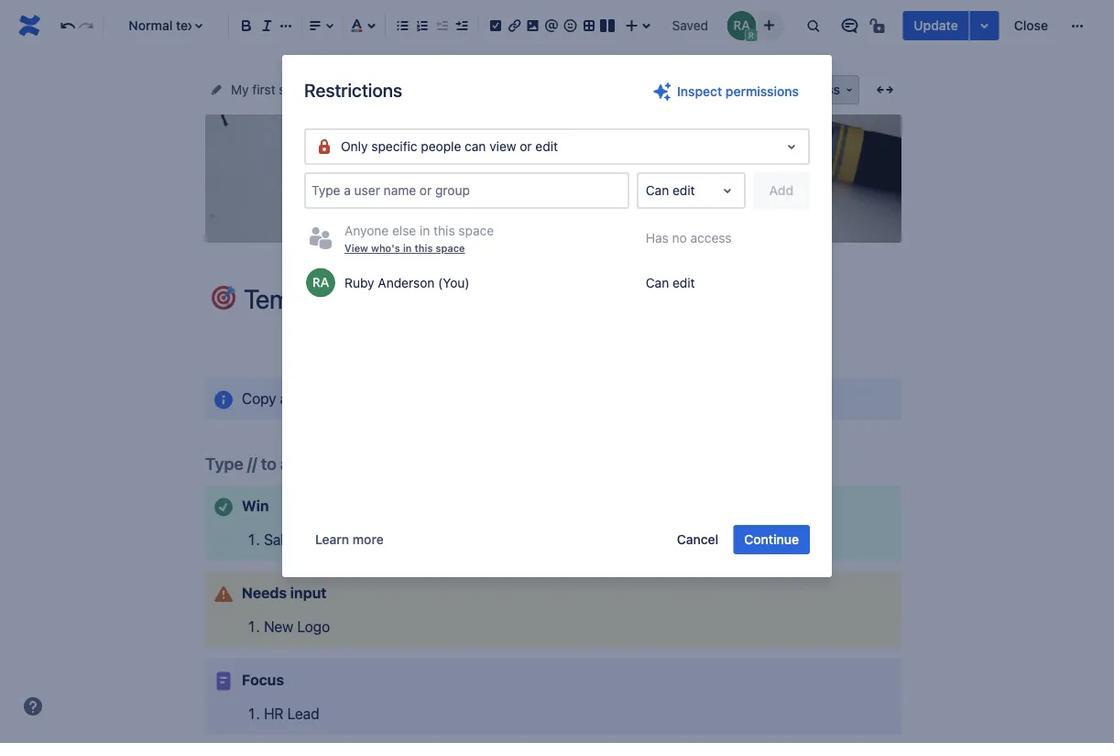Task type: vqa. For each thing, say whether or not it's contained in the screenshot.
Type
yes



Task type: describe. For each thing, give the bounding box(es) containing it.
numbered list ⌘⇧7 image
[[411, 15, 433, 37]]

1 vertical spatial edit
[[673, 183, 695, 198]]

layouts image
[[597, 15, 619, 37]]

[object object] image
[[306, 268, 335, 297]]

2 first from the left
[[427, 82, 450, 97]]

hr lead
[[264, 705, 320, 723]]

logo
[[297, 618, 330, 636]]

section
[[376, 390, 424, 407]]

space up you
[[436, 242, 465, 254]]

1 vertical spatial this
[[415, 242, 433, 254]]

1 my first space from the left
[[231, 82, 314, 97]]

more
[[353, 532, 384, 547]]

table image
[[578, 15, 600, 37]]

open image
[[717, 180, 739, 202]]

content
[[336, 82, 384, 97]]

move this page image
[[209, 82, 224, 97]]

no restrictions image
[[868, 15, 890, 37]]

close button
[[1003, 11, 1060, 40]]

cancel
[[677, 532, 719, 547]]

copy
[[242, 390, 276, 407]]

ruby anderson ( you )
[[345, 275, 470, 290]]

template - weekly status report link
[[511, 79, 701, 101]]

Give this page a title text field
[[244, 284, 902, 314]]

2 my first space from the left
[[406, 82, 489, 97]]

event!
[[355, 531, 396, 549]]

needs
[[242, 584, 287, 601]]

focus
[[242, 671, 284, 688]]

lead
[[288, 705, 320, 723]]

else
[[392, 223, 416, 238]]

(
[[438, 275, 443, 290]]

specific
[[371, 139, 418, 154]]

weekly
[[578, 82, 621, 97]]

permissions
[[726, 84, 799, 99]]

redo ⌘⇧z image
[[75, 15, 97, 37]]

no
[[672, 231, 687, 246]]

)
[[465, 275, 470, 290]]

inspect
[[677, 84, 722, 99]]

for
[[428, 390, 446, 407]]

content link
[[336, 79, 384, 101]]

space inside the my first space 'link'
[[279, 82, 314, 97]]

outdent ⇧tab image
[[431, 15, 453, 37]]

panel note image
[[213, 670, 235, 692]]

2 vertical spatial edit
[[673, 275, 695, 290]]

name
[[384, 183, 416, 198]]

indent tab image
[[450, 15, 472, 37]]

type
[[312, 183, 341, 198]]

group
[[435, 183, 470, 198]]

1 can from the top
[[646, 183, 669, 198]]

user
[[354, 183, 380, 198]]

ruby
[[345, 275, 375, 290]]

0 vertical spatial or
[[520, 139, 532, 154]]

learn
[[315, 532, 349, 547]]

only specific people can view or edit
[[341, 139, 558, 154]]

action item image
[[485, 15, 507, 37]]

0 vertical spatial edit
[[536, 139, 558, 154]]

Type a user name or group text field
[[312, 181, 315, 200]]

learn more link
[[304, 525, 395, 555]]

anyone
[[345, 223, 389, 238]]

1 can edit from the top
[[646, 183, 695, 198]]

2 can edit from the top
[[646, 275, 695, 290]]

space up can
[[454, 82, 489, 97]]

panel success image
[[213, 496, 235, 518]]

update button
[[903, 11, 969, 40]]

view
[[490, 139, 517, 154]]

anyone else in this space view who's in this space
[[345, 223, 494, 254]]

confluence image
[[15, 11, 44, 40]]



Task type: locate. For each thing, give the bounding box(es) containing it.
first
[[252, 82, 276, 97], [427, 82, 450, 97]]

anderson
[[378, 275, 435, 290]]

panel warning image
[[213, 583, 235, 605]]

this right else
[[434, 223, 455, 238]]

emoji image
[[559, 15, 581, 37]]

1 first from the left
[[252, 82, 276, 97]]

undo ⌘z image
[[57, 15, 79, 37]]

win
[[242, 497, 269, 514]]

0 horizontal spatial my
[[231, 82, 249, 97]]

view who's in this space button
[[345, 242, 465, 255]]

or
[[520, 139, 532, 154], [420, 183, 432, 198]]

this for space
[[434, 223, 455, 238]]

update
[[914, 18, 958, 33]]

space left content
[[279, 82, 314, 97]]

sales
[[264, 531, 299, 549]]

new logo
[[264, 618, 330, 636]]

edit left open icon
[[673, 183, 695, 198]]

status
[[625, 82, 661, 97]]

0 vertical spatial can edit
[[646, 183, 695, 198]]

link image
[[503, 15, 525, 37]]

can
[[646, 183, 669, 198], [646, 275, 669, 290]]

confluence image
[[15, 11, 44, 40]]

type a user name or group
[[312, 183, 470, 198]]

mention image
[[541, 15, 563, 37]]

continue button
[[733, 525, 810, 555]]

-
[[569, 82, 575, 97]]

open image
[[781, 136, 803, 158]]

edit down no
[[673, 275, 695, 290]]

make page full-width image
[[874, 79, 896, 101]]

restrictions dialog
[[282, 55, 832, 577]]

my
[[231, 82, 249, 97], [406, 82, 424, 97]]

or right name
[[420, 183, 432, 198]]

can down has
[[646, 275, 669, 290]]

1 horizontal spatial in
[[420, 223, 430, 238]]

this inside main content area, start typing to enter text. text field
[[349, 390, 372, 407]]

1 horizontal spatial my first space
[[406, 82, 489, 97]]

copy and paste this section for each week.
[[242, 390, 524, 407]]

inspect permissions
[[677, 84, 799, 99]]

my inside the my first space 'link'
[[231, 82, 249, 97]]

add image, video, or file image
[[522, 15, 544, 37]]

new
[[264, 618, 294, 636]]

has
[[646, 231, 669, 246]]

bullet list ⌘⇧8 image
[[392, 15, 414, 37]]

my first space right move this page image
[[231, 82, 314, 97]]

my right content
[[406, 82, 424, 97]]

edit
[[536, 139, 558, 154], [673, 183, 695, 198], [673, 275, 695, 290]]

my first space link
[[231, 79, 314, 101]]

in down else
[[403, 242, 412, 254]]

learn more
[[315, 532, 384, 547]]

my first space
[[231, 82, 314, 97], [406, 82, 489, 97]]

report
[[665, 82, 701, 97]]

or right view
[[520, 139, 532, 154]]

access
[[691, 231, 732, 246]]

this down else
[[415, 242, 433, 254]]

1 horizontal spatial or
[[520, 139, 532, 154]]

continue
[[744, 532, 799, 547]]

adjust update settings image
[[974, 15, 996, 37]]

hr
[[264, 705, 284, 723]]

0 horizontal spatial first
[[252, 82, 276, 97]]

this
[[434, 223, 455, 238], [415, 242, 433, 254], [349, 390, 372, 407]]

edit right view
[[536, 139, 558, 154]]

can edit up no
[[646, 183, 695, 198]]

2 horizontal spatial this
[[434, 223, 455, 238]]

win sales kick off event!
[[242, 497, 396, 549]]

1 my from the left
[[231, 82, 249, 97]]

1 vertical spatial can
[[646, 275, 669, 290]]

restrictions
[[304, 79, 402, 101]]

a
[[344, 183, 351, 198]]

0 horizontal spatial in
[[403, 242, 412, 254]]

in
[[420, 223, 430, 238], [403, 242, 412, 254]]

first up people
[[427, 82, 450, 97]]

1 horizontal spatial my
[[406, 82, 424, 97]]

has no access
[[646, 231, 732, 246]]

close
[[1014, 18, 1049, 33]]

0 vertical spatial in
[[420, 223, 430, 238]]

week.
[[486, 390, 524, 407]]

Main content area, start typing to enter text. text field
[[194, 342, 913, 743]]

italic ⌘i image
[[256, 15, 278, 37]]

inspect permissions button
[[641, 77, 810, 106]]

space
[[279, 82, 314, 97], [454, 82, 489, 97], [459, 223, 494, 238], [436, 242, 465, 254]]

1 vertical spatial can edit
[[646, 275, 695, 290]]

can edit down no
[[646, 275, 695, 290]]

view
[[345, 242, 368, 254]]

panel info image
[[213, 389, 235, 411]]

template - weekly status report
[[511, 82, 701, 97]]

0 vertical spatial can
[[646, 183, 669, 198]]

bold ⌘b image
[[236, 15, 258, 37]]

only
[[341, 139, 368, 154]]

kick
[[303, 531, 329, 549]]

0 vertical spatial this
[[434, 223, 455, 238]]

you
[[443, 275, 465, 290]]

paste
[[308, 390, 345, 407]]

0 horizontal spatial this
[[349, 390, 372, 407]]

off
[[333, 531, 351, 549]]

0 horizontal spatial or
[[420, 183, 432, 198]]

first inside the my first space 'link'
[[252, 82, 276, 97]]

template
[[511, 82, 566, 97]]

this for section
[[349, 390, 372, 407]]

1 vertical spatial in
[[403, 242, 412, 254]]

can
[[465, 139, 486, 154]]

who's
[[371, 242, 400, 254]]

input
[[290, 584, 327, 601]]

needs input
[[242, 584, 327, 601]]

my right move this page image
[[231, 82, 249, 97]]

ruby anderson image
[[727, 11, 756, 40]]

in right else
[[420, 223, 430, 238]]

space down group
[[459, 223, 494, 238]]

each
[[450, 390, 482, 407]]

cancel button
[[666, 525, 730, 555]]

this right paste
[[349, 390, 372, 407]]

saved
[[672, 18, 709, 33]]

1 vertical spatial or
[[420, 183, 432, 198]]

and
[[280, 390, 305, 407]]

1 horizontal spatial this
[[415, 242, 433, 254]]

can edit
[[646, 183, 695, 198], [646, 275, 695, 290]]

2 can from the top
[[646, 275, 669, 290]]

2 my from the left
[[406, 82, 424, 97]]

first right move this page image
[[252, 82, 276, 97]]

people
[[421, 139, 461, 154]]

my first space up only specific people can view or edit
[[406, 82, 489, 97]]

2 vertical spatial this
[[349, 390, 372, 407]]

can up has
[[646, 183, 669, 198]]

1 horizontal spatial first
[[427, 82, 450, 97]]

0 horizontal spatial my first space
[[231, 82, 314, 97]]



